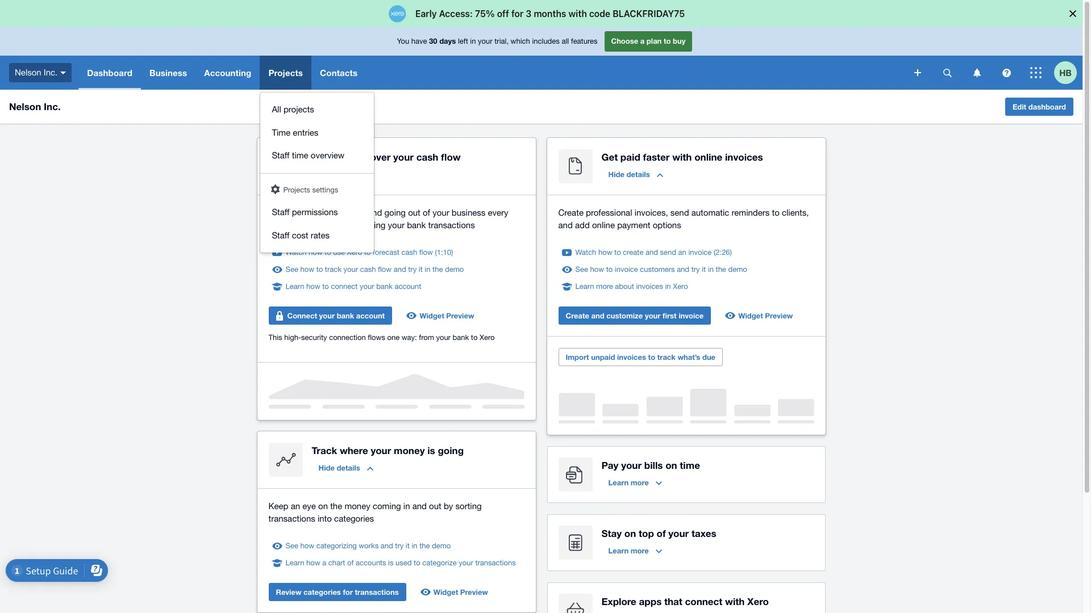 Task type: describe. For each thing, give the bounding box(es) containing it.
watch for get visibility over your cash flow
[[286, 248, 307, 257]]

track where your money is going
[[312, 445, 464, 457]]

1 vertical spatial is
[[388, 559, 394, 568]]

to up see how to track your cash flow and try it in the demo
[[364, 248, 371, 257]]

create for create professional invoices, send automatic reminders to clients, and add online payment options
[[558, 208, 584, 218]]

days
[[439, 37, 456, 46]]

1 horizontal spatial svg image
[[914, 69, 921, 76]]

widget preview button for flow
[[401, 307, 481, 325]]

dashboard
[[87, 68, 132, 78]]

xero inside "link"
[[347, 248, 362, 257]]

importing
[[349, 220, 386, 230]]

nelson inside popup button
[[15, 67, 41, 77]]

see how to invoice customers and try it in the demo link
[[575, 264, 747, 276]]

hb button
[[1054, 56, 1083, 90]]

import
[[566, 353, 589, 362]]

cost
[[292, 230, 308, 240]]

to right used
[[414, 559, 420, 568]]

create professional invoices, send automatic reminders to clients, and add online payment options
[[558, 208, 809, 230]]

track inside button
[[657, 353, 676, 362]]

in inside see the money coming in and going out of your business every day by automatically importing your bank transactions
[[359, 208, 365, 218]]

transactions inside review categories for transactions button
[[355, 588, 399, 597]]

due
[[702, 353, 716, 362]]

preview for get visibility over your cash flow
[[446, 311, 474, 321]]

and inside button
[[591, 311, 604, 321]]

see how to track your cash flow and try it in the demo link
[[286, 264, 464, 276]]

coming inside keep an eye on the money coming in and out by sorting transactions into categories
[[373, 502, 401, 511]]

which
[[511, 37, 530, 46]]

you have 30 days left in your trial, which includes all features
[[397, 37, 598, 46]]

and down forecast
[[394, 265, 406, 274]]

watch how to create and send an invoice (2:26)
[[575, 248, 732, 257]]

connect
[[287, 311, 317, 321]]

learn more about invoices in xero link
[[575, 281, 688, 293]]

all
[[562, 37, 569, 46]]

your inside create and customize your first invoice button
[[645, 311, 661, 321]]

1 vertical spatial nelson
[[9, 101, 41, 113]]

invoices inside button
[[617, 353, 646, 362]]

connect your bank account
[[287, 311, 385, 321]]

categorizing
[[316, 542, 357, 551]]

cash inside see how to track your cash flow and try it in the demo link
[[360, 265, 376, 274]]

1 vertical spatial nelson inc.
[[9, 101, 61, 113]]

learn how a chart of accounts is used to categorize your transactions
[[286, 559, 516, 568]]

see how to invoice customers and try it in the demo
[[575, 265, 747, 274]]

to right from
[[471, 334, 478, 342]]

by inside keep an eye on the money coming in and out by sorting transactions into categories
[[444, 502, 453, 511]]

connect for your
[[331, 282, 358, 291]]

how for track
[[300, 265, 314, 274]]

paid
[[620, 151, 640, 163]]

bills
[[644, 460, 663, 472]]

customize
[[607, 311, 643, 321]]

2 horizontal spatial try
[[691, 265, 700, 274]]

0 vertical spatial with
[[672, 151, 692, 163]]

learn more button for your
[[602, 474, 669, 492]]

hide details button for where
[[312, 459, 380, 477]]

2 horizontal spatial svg image
[[1002, 68, 1011, 77]]

how for connect
[[306, 282, 320, 291]]

learn for bank
[[286, 282, 304, 291]]

for
[[343, 588, 353, 597]]

to left buy
[[664, 37, 671, 46]]

2 horizontal spatial flow
[[441, 151, 461, 163]]

group containing all projects
[[260, 93, 374, 253]]

staff for staff permissions
[[272, 207, 290, 217]]

to left use
[[325, 248, 331, 257]]

that
[[664, 596, 682, 608]]

categorize
[[422, 559, 457, 568]]

(1:10)
[[435, 248, 453, 257]]

0 vertical spatial time
[[292, 151, 308, 160]]

rates
[[311, 230, 330, 240]]

widget preview for invoices
[[738, 311, 793, 321]]

invoices icon image
[[558, 149, 592, 184]]

learn down the pay
[[608, 479, 629, 488]]

get for get visibility over your cash flow
[[312, 151, 328, 163]]

your right "over"
[[393, 151, 414, 163]]

hide details for paid
[[608, 170, 650, 179]]

stay on top of your taxes
[[602, 528, 716, 540]]

account inside button
[[356, 311, 385, 321]]

svg image inside nelson inc. popup button
[[60, 71, 66, 74]]

staff cost rates link
[[260, 224, 374, 247]]

money inside keep an eye on the money coming in and out by sorting transactions into categories
[[345, 502, 370, 511]]

to down staff cost rates link on the left top of page
[[316, 265, 323, 274]]

1 horizontal spatial on
[[624, 528, 636, 540]]

header image
[[271, 184, 280, 194]]

your right the importing
[[388, 220, 405, 230]]

invoice inside button
[[679, 311, 704, 321]]

create and customize your first invoice
[[566, 311, 704, 321]]

how for chart
[[306, 559, 320, 568]]

review categories for transactions
[[276, 588, 399, 597]]

online inside create professional invoices, send automatic reminders to clients, and add online payment options
[[592, 220, 615, 230]]

to left create
[[614, 248, 621, 257]]

see how categorizing works and try it in the demo link
[[286, 541, 451, 552]]

on for time
[[666, 460, 677, 472]]

security
[[301, 334, 327, 342]]

forecast
[[373, 248, 399, 257]]

1 horizontal spatial a
[[640, 37, 645, 46]]

coming inside see the money coming in and going out of your business every day by automatically importing your bank transactions
[[328, 208, 356, 218]]

into
[[318, 514, 332, 524]]

staff permissions link
[[260, 201, 374, 224]]

an inside keep an eye on the money coming in and out by sorting transactions into categories
[[291, 502, 300, 511]]

on for the
[[318, 502, 328, 511]]

track
[[312, 445, 337, 457]]

your inside see how to track your cash flow and try it in the demo link
[[344, 265, 358, 274]]

the inside see the money coming in and going out of your business every day by automatically importing your bank transactions
[[286, 208, 298, 218]]

the inside see how to invoice customers and try it in the demo link
[[716, 265, 726, 274]]

staff time overview link
[[260, 144, 374, 167]]

hide details button for visibility
[[312, 165, 380, 184]]

1 horizontal spatial try
[[408, 265, 417, 274]]

and right works at the left
[[381, 542, 393, 551]]

automatic
[[691, 208, 729, 218]]

0 vertical spatial account
[[395, 282, 421, 291]]

how for use
[[309, 248, 323, 257]]

in inside you have 30 days left in your trial, which includes all features
[[470, 37, 476, 46]]

to up the connect your bank account button
[[322, 282, 329, 291]]

business
[[149, 68, 187, 78]]

what's
[[678, 353, 700, 362]]

add
[[575, 220, 590, 230]]

first
[[663, 311, 677, 321]]

out inside see the money coming in and going out of your business every day by automatically importing your bank transactions
[[408, 208, 420, 218]]

create
[[623, 248, 644, 257]]

payment
[[617, 220, 650, 230]]

apps
[[639, 596, 662, 608]]

and inside see the money coming in and going out of your business every day by automatically importing your bank transactions
[[368, 208, 382, 218]]

dashboard link
[[79, 56, 141, 90]]

features
[[571, 37, 598, 46]]

0 horizontal spatial of
[[347, 559, 354, 568]]

2 horizontal spatial svg image
[[1030, 67, 1042, 78]]

learn more about invoices in xero
[[575, 282, 688, 291]]

more for your
[[631, 479, 649, 488]]

1 horizontal spatial svg image
[[973, 68, 981, 77]]

bank inside button
[[337, 311, 354, 321]]

import unpaid invoices to track what's due button
[[558, 348, 723, 367]]

flows
[[368, 334, 385, 342]]

learn how to connect your bank account
[[286, 282, 421, 291]]

transactions inside see the money coming in and going out of your business every day by automatically importing your bank transactions
[[428, 220, 475, 230]]

pay
[[602, 460, 619, 472]]

keep
[[269, 502, 288, 511]]

dashboard
[[1028, 102, 1066, 111]]

invoices,
[[635, 208, 668, 218]]

your left taxes
[[668, 528, 689, 540]]

30
[[429, 37, 437, 46]]

see how categorizing works and try it in the demo
[[286, 542, 451, 551]]

projects settings
[[283, 186, 338, 194]]

hide for paid
[[608, 170, 625, 179]]

get for get paid faster with online invoices
[[602, 151, 618, 163]]

going inside see the money coming in and going out of your business every day by automatically importing your bank transactions
[[384, 208, 406, 218]]

the inside keep an eye on the money coming in and out by sorting transactions into categories
[[330, 502, 342, 511]]

left
[[458, 37, 468, 46]]

bank inside see the money coming in and going out of your business every day by automatically importing your bank transactions
[[407, 220, 426, 230]]

options
[[653, 220, 681, 230]]

list box containing all projects
[[260, 93, 374, 253]]

time entries
[[272, 128, 318, 137]]

see for see how categorizing works and try it in the demo
[[286, 542, 298, 551]]

how for invoice
[[590, 265, 604, 274]]

professional
[[586, 208, 632, 218]]

bank right from
[[453, 334, 469, 342]]

explore apps that connect with xero
[[602, 596, 769, 608]]

1 vertical spatial send
[[660, 248, 676, 257]]

way:
[[402, 334, 417, 342]]

settings
[[312, 186, 338, 194]]

add-ons icon image
[[558, 594, 592, 614]]

staff permissions
[[272, 207, 338, 217]]

how for create
[[598, 248, 612, 257]]

time
[[272, 128, 290, 137]]

one
[[387, 334, 400, 342]]

staff cost rates
[[272, 230, 330, 240]]

every
[[488, 208, 508, 218]]

edit
[[1013, 102, 1026, 111]]

to inside create professional invoices, send automatic reminders to clients, and add online payment options
[[772, 208, 780, 218]]

your inside the connect your bank account button
[[319, 311, 335, 321]]

learn more for on
[[608, 547, 649, 556]]

where
[[340, 445, 368, 457]]

learn how to connect your bank account link
[[286, 281, 421, 293]]

learn for accounts
[[286, 559, 304, 568]]

pay your bills on time
[[602, 460, 700, 472]]

of inside see the money coming in and going out of your business every day by automatically importing your bank transactions
[[423, 208, 430, 218]]

plan
[[647, 37, 662, 46]]

bills icon image
[[558, 458, 592, 492]]



Task type: vqa. For each thing, say whether or not it's contained in the screenshot.
LEARN MORE ABOUT CUSTOMIZING THE CHART OF ACCOUNTS
no



Task type: locate. For each thing, give the bounding box(es) containing it.
how inside see how to invoice customers and try it in the demo link
[[590, 265, 604, 274]]

get visibility over your cash flow
[[312, 151, 461, 163]]

and inside create professional invoices, send automatic reminders to clients, and add online payment options
[[558, 220, 573, 230]]

staff down time
[[272, 151, 290, 160]]

review
[[276, 588, 301, 597]]

by right day
[[285, 220, 294, 230]]

how inside see how to track your cash flow and try it in the demo link
[[300, 265, 314, 274]]

0 vertical spatial cash
[[416, 151, 438, 163]]

navigation
[[79, 56, 906, 253]]

details for visibility
[[337, 170, 360, 179]]

invoices up reminders
[[725, 151, 763, 163]]

a inside the learn how a chart of accounts is used to categorize your transactions link
[[322, 559, 326, 568]]

and left add
[[558, 220, 573, 230]]

projects up all projects
[[268, 68, 303, 78]]

coming up automatically
[[328, 208, 356, 218]]

track left what's
[[657, 353, 676, 362]]

0 vertical spatial invoices
[[725, 151, 763, 163]]

projects button
[[260, 56, 311, 90]]

staff down day
[[272, 230, 290, 240]]

money up automatically
[[300, 208, 326, 218]]

track down use
[[325, 265, 342, 274]]

0 vertical spatial learn more button
[[602, 474, 669, 492]]

learn more button down pay your bills on time
[[602, 474, 669, 492]]

invoice left (2:26)
[[688, 248, 712, 257]]

2 vertical spatial on
[[624, 528, 636, 540]]

your right from
[[436, 334, 451, 342]]

bank
[[407, 220, 426, 230], [376, 282, 393, 291], [337, 311, 354, 321], [453, 334, 469, 342]]

categories right into
[[334, 514, 374, 524]]

learn more button down top
[[602, 542, 669, 560]]

2 horizontal spatial it
[[702, 265, 706, 274]]

by inside see the money coming in and going out of your business every day by automatically importing your bank transactions
[[285, 220, 294, 230]]

this high-security connection flows one way: from your bank to xero
[[269, 334, 495, 342]]

0 horizontal spatial online
[[592, 220, 615, 230]]

connection
[[329, 334, 366, 342]]

visibility
[[331, 151, 368, 163]]

money up "see how categorizing works and try it in the demo"
[[345, 502, 370, 511]]

hide for visibility
[[319, 170, 335, 179]]

an up see how to invoice customers and try it in the demo
[[678, 248, 686, 257]]

learn up connect
[[286, 282, 304, 291]]

0 vertical spatial staff
[[272, 151, 290, 160]]

hide details for where
[[319, 464, 360, 473]]

the up into
[[330, 502, 342, 511]]

send up see how to invoice customers and try it in the demo
[[660, 248, 676, 257]]

navigation containing dashboard
[[79, 56, 906, 253]]

how left categorizing
[[300, 542, 314, 551]]

contacts
[[320, 68, 358, 78]]

how inside the learn how a chart of accounts is used to categorize your transactions link
[[306, 559, 320, 568]]

get left 'paid'
[[602, 151, 618, 163]]

watch for get paid faster with online invoices
[[575, 248, 596, 257]]

create inside button
[[566, 311, 589, 321]]

3 staff from the top
[[272, 230, 290, 240]]

1 vertical spatial more
[[631, 479, 649, 488]]

demo down (2:26)
[[728, 265, 747, 274]]

0 vertical spatial more
[[596, 282, 613, 291]]

staff time overview
[[272, 151, 345, 160]]

projects right header image
[[283, 186, 310, 194]]

1 vertical spatial staff
[[272, 207, 290, 217]]

1 horizontal spatial watch
[[575, 248, 596, 257]]

0 vertical spatial going
[[384, 208, 406, 218]]

send up options
[[670, 208, 689, 218]]

0 vertical spatial by
[[285, 220, 294, 230]]

invoice right first
[[679, 311, 704, 321]]

over
[[370, 151, 391, 163]]

your down see how to track your cash flow and try it in the demo link
[[360, 282, 374, 291]]

your up 'learn how to connect your bank account'
[[344, 265, 358, 274]]

1 vertical spatial online
[[592, 220, 615, 230]]

transactions down keep
[[269, 514, 315, 524]]

0 horizontal spatial watch
[[286, 248, 307, 257]]

2 watch from the left
[[575, 248, 596, 257]]

0 horizontal spatial a
[[322, 559, 326, 568]]

see inside see the money coming in and going out of your business every day by automatically importing your bank transactions
[[269, 208, 283, 218]]

widget preview button for invoices
[[720, 307, 800, 325]]

create inside create professional invoices, send automatic reminders to clients, and add online payment options
[[558, 208, 584, 218]]

hide details down visibility
[[319, 170, 360, 179]]

0 vertical spatial inc.
[[44, 67, 58, 77]]

automatically
[[296, 220, 347, 230]]

customers
[[640, 265, 675, 274]]

2 horizontal spatial of
[[657, 528, 666, 540]]

learn
[[286, 282, 304, 291], [575, 282, 594, 291], [608, 479, 629, 488], [608, 547, 629, 556], [286, 559, 304, 568]]

0 vertical spatial connect
[[331, 282, 358, 291]]

watch how to use xero to forecast cash flow (1:10)
[[286, 248, 453, 257]]

1 vertical spatial on
[[318, 502, 328, 511]]

details for paid
[[627, 170, 650, 179]]

hide details button down visibility
[[312, 165, 380, 184]]

1 get from the left
[[312, 151, 328, 163]]

send inside create professional invoices, send automatic reminders to clients, and add online payment options
[[670, 208, 689, 218]]

see down add
[[575, 265, 588, 274]]

clients,
[[782, 208, 809, 218]]

and up customers at the right of the page
[[646, 248, 658, 257]]

have
[[411, 37, 427, 46]]

how inside see how categorizing works and try it in the demo link
[[300, 542, 314, 551]]

details down where
[[337, 464, 360, 473]]

time entries link
[[260, 121, 374, 144]]

1 horizontal spatial it
[[419, 265, 423, 274]]

2 get from the left
[[602, 151, 618, 163]]

projects
[[268, 68, 303, 78], [283, 186, 310, 194]]

0 vertical spatial money
[[300, 208, 326, 218]]

high-
[[284, 334, 301, 342]]

a left plan
[[640, 37, 645, 46]]

coming
[[328, 208, 356, 218], [373, 502, 401, 511]]

nelson inc.
[[15, 67, 58, 77], [9, 101, 61, 113]]

projects inside popup button
[[268, 68, 303, 78]]

1 watch from the left
[[286, 248, 307, 257]]

2 vertical spatial flow
[[378, 265, 392, 274]]

all projects link
[[260, 98, 374, 121]]

preview for get paid faster with online invoices
[[765, 311, 793, 321]]

your inside you have 30 days left in your trial, which includes all features
[[478, 37, 492, 46]]

permissions
[[292, 207, 338, 217]]

how up connect
[[306, 282, 320, 291]]

on up into
[[318, 502, 328, 511]]

watch how to create and send an invoice (2:26) link
[[575, 247, 732, 259]]

watch inside "link"
[[286, 248, 307, 257]]

hb
[[1059, 67, 1072, 78]]

learn more button for on
[[602, 542, 669, 560]]

staff for staff time overview
[[272, 151, 290, 160]]

0 horizontal spatial get
[[312, 151, 328, 163]]

details down visibility
[[337, 170, 360, 179]]

hide details
[[319, 170, 360, 179], [608, 170, 650, 179], [319, 464, 360, 473]]

entries
[[293, 128, 318, 137]]

0 horizontal spatial account
[[356, 311, 385, 321]]

0 vertical spatial categories
[[334, 514, 374, 524]]

a left the chart
[[322, 559, 326, 568]]

demo down (1:10)
[[445, 265, 464, 274]]

0 horizontal spatial is
[[388, 559, 394, 568]]

how inside the watch how to use xero to forecast cash flow (1:10) "link"
[[309, 248, 323, 257]]

it right customers at the right of the page
[[702, 265, 706, 274]]

out left sorting
[[429, 502, 441, 511]]

trial,
[[495, 37, 509, 46]]

0 horizontal spatial connect
[[331, 282, 358, 291]]

invoices right unpaid
[[617, 353, 646, 362]]

and left sorting
[[412, 502, 427, 511]]

0 horizontal spatial coming
[[328, 208, 356, 218]]

how for works
[[300, 542, 314, 551]]

on left top
[[624, 528, 636, 540]]

2 vertical spatial of
[[347, 559, 354, 568]]

the inside see how to track your cash flow and try it in the demo link
[[433, 265, 443, 274]]

try right customers at the right of the page
[[691, 265, 700, 274]]

edit dashboard
[[1013, 102, 1066, 111]]

hide for where
[[319, 464, 335, 473]]

online down professional
[[592, 220, 615, 230]]

1 vertical spatial invoices
[[636, 282, 663, 291]]

the down (2:26)
[[716, 265, 726, 274]]

2 vertical spatial invoices
[[617, 353, 646, 362]]

0 vertical spatial coming
[[328, 208, 356, 218]]

svg image
[[1030, 67, 1042, 78], [943, 68, 952, 77], [973, 68, 981, 77]]

staff
[[272, 151, 290, 160], [272, 207, 290, 217], [272, 230, 290, 240]]

and right customers at the right of the page
[[677, 265, 689, 274]]

1 vertical spatial track
[[657, 353, 676, 362]]

bank right the importing
[[407, 220, 426, 230]]

overview
[[311, 151, 345, 160]]

how inside learn how to connect your bank account link
[[306, 282, 320, 291]]

1 vertical spatial of
[[657, 528, 666, 540]]

is
[[427, 445, 435, 457], [388, 559, 394, 568]]

widget
[[420, 311, 444, 321], [738, 311, 763, 321], [433, 588, 458, 597]]

all projects
[[272, 105, 314, 114]]

nelson inc. inside popup button
[[15, 67, 58, 77]]

hide details button down where
[[312, 459, 380, 477]]

on
[[666, 460, 677, 472], [318, 502, 328, 511], [624, 528, 636, 540]]

in inside keep an eye on the money coming in and out by sorting transactions into categories
[[403, 502, 410, 511]]

see how to track your cash flow and try it in the demo
[[286, 265, 464, 274]]

1 vertical spatial categories
[[304, 588, 341, 597]]

learn more for your
[[608, 479, 649, 488]]

1 horizontal spatial with
[[725, 596, 745, 608]]

1 vertical spatial learn more
[[608, 547, 649, 556]]

1 horizontal spatial flow
[[419, 248, 433, 257]]

learn how a chart of accounts is used to categorize your transactions link
[[286, 558, 516, 569]]

see for see how to invoice customers and try it in the demo
[[575, 265, 588, 274]]

your right connect
[[319, 311, 335, 321]]

your right the pay
[[621, 460, 642, 472]]

watch down the "cost"
[[286, 248, 307, 257]]

taxes icon image
[[558, 526, 592, 560]]

0 vertical spatial an
[[678, 248, 686, 257]]

1 vertical spatial account
[[356, 311, 385, 321]]

1 horizontal spatial is
[[427, 445, 435, 457]]

how left the chart
[[306, 559, 320, 568]]

inc. inside popup button
[[44, 67, 58, 77]]

demo up the categorize
[[432, 542, 451, 551]]

learn more button
[[602, 474, 669, 492], [602, 542, 669, 560]]

money inside see the money coming in and going out of your business every day by automatically importing your bank transactions
[[300, 208, 326, 218]]

1 horizontal spatial coming
[[373, 502, 401, 511]]

see for see how to track your cash flow and try it in the demo
[[286, 265, 298, 274]]

1 staff from the top
[[272, 151, 290, 160]]

cash inside the watch how to use xero to forecast cash flow (1:10) "link"
[[401, 248, 417, 257]]

1 learn more from the top
[[608, 479, 649, 488]]

more down top
[[631, 547, 649, 556]]

transactions right the categorize
[[475, 559, 516, 568]]

your inside the learn how a chart of accounts is used to categorize your transactions link
[[459, 559, 473, 568]]

2 horizontal spatial money
[[394, 445, 425, 457]]

1 horizontal spatial out
[[429, 502, 441, 511]]

try
[[408, 265, 417, 274], [691, 265, 700, 274], [395, 542, 404, 551]]

learn more down the stay
[[608, 547, 649, 556]]

0 horizontal spatial svg image
[[60, 71, 66, 74]]

0 vertical spatial nelson
[[15, 67, 41, 77]]

business button
[[141, 56, 196, 90]]

1 vertical spatial projects
[[283, 186, 310, 194]]

and up the importing
[[368, 208, 382, 218]]

and inside keep an eye on the money coming in and out by sorting transactions into categories
[[412, 502, 427, 511]]

out inside keep an eye on the money coming in and out by sorting transactions into categories
[[429, 502, 441, 511]]

connect for with
[[685, 596, 722, 608]]

and
[[368, 208, 382, 218], [558, 220, 573, 230], [646, 248, 658, 257], [394, 265, 406, 274], [677, 265, 689, 274], [591, 311, 604, 321], [412, 502, 427, 511], [381, 542, 393, 551]]

learn down the stay
[[608, 547, 629, 556]]

0 horizontal spatial out
[[408, 208, 420, 218]]

see for see the money coming in and going out of your business every day by automatically importing your bank transactions
[[269, 208, 283, 218]]

connect
[[331, 282, 358, 291], [685, 596, 722, 608]]

to left what's
[[648, 353, 655, 362]]

1 horizontal spatial track
[[657, 353, 676, 362]]

1 horizontal spatial time
[[680, 460, 700, 472]]

by
[[285, 220, 294, 230], [444, 502, 453, 511]]

more for on
[[631, 547, 649, 556]]

get paid faster with online invoices
[[602, 151, 763, 163]]

banner containing hb
[[0, 27, 1083, 253]]

cash down the watch how to use xero to forecast cash flow (1:10) "link" at the left top of the page
[[360, 265, 376, 274]]

0 horizontal spatial on
[[318, 502, 328, 511]]

bank up connection
[[337, 311, 354, 321]]

see up day
[[269, 208, 283, 218]]

transactions inside keep an eye on the money coming in and out by sorting transactions into categories
[[269, 514, 315, 524]]

0 vertical spatial nelson inc.
[[15, 67, 58, 77]]

staff for staff cost rates
[[272, 230, 290, 240]]

coming up works at the left
[[373, 502, 401, 511]]

import unpaid invoices to track what's due
[[566, 353, 716, 362]]

connect your bank account button
[[269, 307, 392, 325]]

day
[[269, 220, 282, 230]]

0 vertical spatial projects
[[268, 68, 303, 78]]

track money icon image
[[269, 443, 303, 477]]

2 vertical spatial money
[[345, 502, 370, 511]]

stay
[[602, 528, 622, 540]]

2 staff from the top
[[272, 207, 290, 217]]

with
[[672, 151, 692, 163], [725, 596, 745, 608]]

banner
[[0, 27, 1083, 253]]

your left business
[[433, 208, 449, 218]]

your right where
[[371, 445, 391, 457]]

watch down add
[[575, 248, 596, 257]]

on inside keep an eye on the money coming in and out by sorting transactions into categories
[[318, 502, 328, 511]]

invoices preview bar graph image
[[558, 389, 814, 424]]

invoice
[[688, 248, 712, 257], [615, 265, 638, 274], [679, 311, 704, 321]]

account down see how to track your cash flow and try it in the demo link
[[395, 282, 421, 291]]

2 horizontal spatial on
[[666, 460, 677, 472]]

categories
[[334, 514, 374, 524], [304, 588, 341, 597]]

details
[[337, 170, 360, 179], [627, 170, 650, 179], [337, 464, 360, 473]]

eye
[[302, 502, 316, 511]]

1 vertical spatial going
[[438, 445, 464, 457]]

hide details for visibility
[[319, 170, 360, 179]]

0 vertical spatial online
[[695, 151, 722, 163]]

unpaid
[[591, 353, 615, 362]]

how inside watch how to create and send an invoice (2:26) link
[[598, 248, 612, 257]]

1 learn more button from the top
[[602, 474, 669, 492]]

see down keep
[[286, 542, 298, 551]]

1 vertical spatial time
[[680, 460, 700, 472]]

1 vertical spatial out
[[429, 502, 441, 511]]

1 vertical spatial money
[[394, 445, 425, 457]]

1 vertical spatial coming
[[373, 502, 401, 511]]

works
[[359, 542, 379, 551]]

hide details button for paid
[[602, 165, 670, 184]]

0 vertical spatial is
[[427, 445, 435, 457]]

projects for projects
[[268, 68, 303, 78]]

2 vertical spatial more
[[631, 547, 649, 556]]

1 vertical spatial cash
[[401, 248, 417, 257]]

banking icon image
[[269, 149, 303, 184]]

widget for invoices
[[738, 311, 763, 321]]

1 vertical spatial create
[[566, 311, 589, 321]]

0 vertical spatial invoice
[[688, 248, 712, 257]]

dialog
[[0, 0, 1091, 27]]

2 learn more from the top
[[608, 547, 649, 556]]

details for where
[[337, 464, 360, 473]]

invoices down customers at the right of the page
[[636, 282, 663, 291]]

track
[[325, 265, 342, 274], [657, 353, 676, 362]]

watch how to use xero to forecast cash flow (1:10) link
[[286, 247, 453, 259]]

to inside button
[[648, 353, 655, 362]]

to up learn more about invoices in xero
[[606, 265, 613, 274]]

your inside learn how to connect your bank account link
[[360, 282, 374, 291]]

widget preview for flow
[[420, 311, 474, 321]]

0 horizontal spatial it
[[406, 542, 410, 551]]

0 horizontal spatial try
[[395, 542, 404, 551]]

1 vertical spatial invoice
[[615, 265, 638, 274]]

svg image
[[1002, 68, 1011, 77], [914, 69, 921, 76], [60, 71, 66, 74]]

(2:26)
[[714, 248, 732, 257]]

banking preview line graph image
[[269, 375, 524, 409]]

by left sorting
[[444, 502, 453, 511]]

0 vertical spatial learn more
[[608, 479, 649, 488]]

group
[[260, 93, 374, 253]]

includes
[[532, 37, 560, 46]]

0 horizontal spatial with
[[672, 151, 692, 163]]

the up the "cost"
[[286, 208, 298, 218]]

1 horizontal spatial of
[[423, 208, 430, 218]]

1 horizontal spatial an
[[678, 248, 686, 257]]

list box
[[260, 93, 374, 253]]

categories inside keep an eye on the money coming in and out by sorting transactions into categories
[[334, 514, 374, 524]]

create and customize your first invoice button
[[558, 307, 711, 325]]

1 horizontal spatial money
[[345, 502, 370, 511]]

2 vertical spatial staff
[[272, 230, 290, 240]]

your right the categorize
[[459, 559, 473, 568]]

1 vertical spatial connect
[[685, 596, 722, 608]]

edit dashboard button
[[1005, 98, 1074, 116]]

and left 'customize'
[[591, 311, 604, 321]]

learn for xero
[[575, 282, 594, 291]]

used
[[396, 559, 412, 568]]

categories inside button
[[304, 588, 341, 597]]

1 horizontal spatial online
[[695, 151, 722, 163]]

explore
[[602, 596, 636, 608]]

it
[[419, 265, 423, 274], [702, 265, 706, 274], [406, 542, 410, 551]]

the down (1:10)
[[433, 265, 443, 274]]

on right bills
[[666, 460, 677, 472]]

nelson inc. button
[[0, 56, 79, 90]]

2 vertical spatial cash
[[360, 265, 376, 274]]

contacts button
[[311, 56, 366, 90]]

1 vertical spatial with
[[725, 596, 745, 608]]

going
[[384, 208, 406, 218], [438, 445, 464, 457]]

projects for projects settings
[[283, 186, 310, 194]]

flow inside "link"
[[419, 248, 433, 257]]

hide down 'paid'
[[608, 170, 625, 179]]

0 horizontal spatial flow
[[378, 265, 392, 274]]

2 learn more button from the top
[[602, 542, 669, 560]]

create
[[558, 208, 584, 218], [566, 311, 589, 321]]

your left trial,
[[478, 37, 492, 46]]

your
[[478, 37, 492, 46], [393, 151, 414, 163], [433, 208, 449, 218], [388, 220, 405, 230], [344, 265, 358, 274], [360, 282, 374, 291], [319, 311, 335, 321], [645, 311, 661, 321], [436, 334, 451, 342], [371, 445, 391, 457], [621, 460, 642, 472], [668, 528, 689, 540], [459, 559, 473, 568]]

0 horizontal spatial an
[[291, 502, 300, 511]]

the inside see how categorizing works and try it in the demo link
[[419, 542, 430, 551]]

hide details button down 'paid'
[[602, 165, 670, 184]]

get down the time entries link on the top
[[312, 151, 328, 163]]

1 horizontal spatial get
[[602, 151, 618, 163]]

1 vertical spatial inc.
[[44, 101, 61, 113]]

bank down see how to track your cash flow and try it in the demo link
[[376, 282, 393, 291]]

widget for flow
[[420, 311, 444, 321]]

accounting
[[204, 68, 251, 78]]

0 horizontal spatial money
[[300, 208, 326, 218]]

online
[[695, 151, 722, 163], [592, 220, 615, 230]]

accounts
[[356, 559, 386, 568]]

learn up review
[[286, 559, 304, 568]]

transactions
[[428, 220, 475, 230], [269, 514, 315, 524], [475, 559, 516, 568], [355, 588, 399, 597]]

0 vertical spatial track
[[325, 265, 342, 274]]

money right where
[[394, 445, 425, 457]]

create for create and customize your first invoice
[[566, 311, 589, 321]]

transactions inside the learn how a chart of accounts is used to categorize your transactions link
[[475, 559, 516, 568]]

more down pay your bills on time
[[631, 479, 649, 488]]

0 vertical spatial a
[[640, 37, 645, 46]]

create up import
[[566, 311, 589, 321]]

time right bills
[[680, 460, 700, 472]]

get
[[312, 151, 328, 163], [602, 151, 618, 163]]

0 horizontal spatial svg image
[[943, 68, 952, 77]]

from
[[419, 334, 434, 342]]



